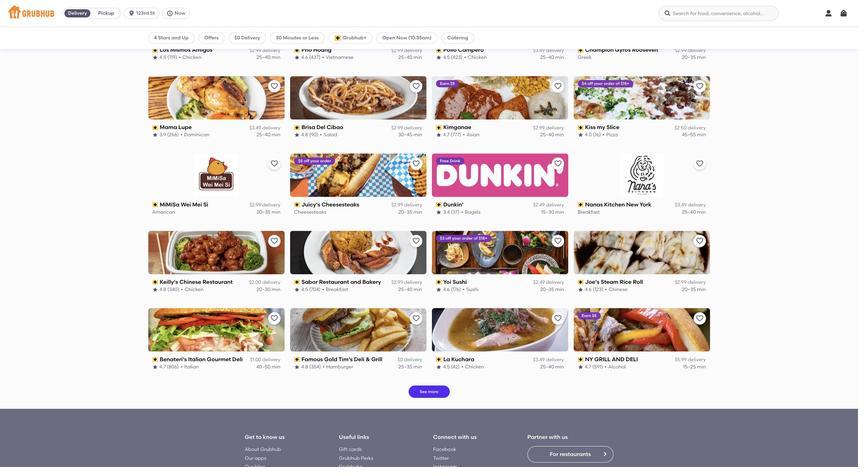 Task type: locate. For each thing, give the bounding box(es) containing it.
of left $18+
[[474, 236, 478, 241]]

• right (176) at the right of page
[[463, 287, 465, 293]]

2 horizontal spatial us
[[562, 434, 568, 441]]

steam
[[601, 279, 619, 286]]

1 vertical spatial 4.8
[[160, 287, 166, 293]]

star icon image left 4.8 (340)
[[152, 287, 158, 293]]

$3
[[440, 236, 445, 241]]

0 horizontal spatial 4.6
[[302, 54, 308, 60]]

$2.99 delivery for champion gyros roosevelt
[[676, 48, 706, 53]]

(777)
[[451, 132, 462, 138]]

subscription pass image left yoi
[[436, 280, 442, 285]]

(123)
[[593, 287, 604, 293]]

pollo campero
[[444, 47, 484, 53]]

0 vertical spatial grubhub
[[260, 447, 281, 453]]

0 horizontal spatial delivery
[[68, 10, 87, 16]]

$1.00
[[250, 357, 261, 363]]

0 horizontal spatial restaurant
[[203, 279, 233, 286]]

now up up
[[175, 10, 186, 16]]

$15+
[[621, 81, 630, 86]]

less
[[309, 35, 319, 41]]

$5.99 delivery
[[675, 357, 706, 363]]

4.5 down the la
[[443, 364, 450, 370]]

1 vertical spatial order
[[320, 159, 331, 164]]

delivery for pollo campero
[[546, 48, 564, 53]]

• right (806)
[[181, 364, 183, 370]]

star icon image left 4.5 (119)
[[152, 55, 158, 60]]

1 horizontal spatial earn
[[582, 314, 592, 318]]

us right connect
[[471, 434, 477, 441]]

3 us from the left
[[562, 434, 568, 441]]

1 with from the left
[[458, 434, 470, 441]]

subscription pass image left the los
[[152, 48, 158, 53]]

(806)
[[167, 364, 179, 370]]

4.8 (354)
[[302, 364, 321, 370]]

svg image inside now button
[[167, 10, 173, 17]]

3.4 (37)
[[443, 209, 460, 215]]

0 horizontal spatial chinese
[[180, 279, 201, 286]]

earn $5 down "4.5 (423)"
[[440, 81, 455, 86]]

subscription pass image for los mismos amigos
[[152, 48, 158, 53]]

2 us from the left
[[471, 434, 477, 441]]

20–35 min for champion gyros roosevelt
[[683, 54, 706, 60]]

$2.99 for joe's steam rice roll
[[676, 280, 687, 286]]

star icon image for ny grill and deli
[[578, 365, 584, 370]]

15–25 min
[[684, 364, 706, 370]]

chinese down joe's steam rice roll
[[609, 287, 628, 293]]

1 horizontal spatial off
[[446, 236, 451, 241]]

brisa del cibao logo image
[[290, 76, 427, 120]]

subscription pass image left brisa on the left of the page
[[294, 125, 300, 130]]

save this restaurant image
[[696, 5, 704, 13], [696, 82, 704, 91], [412, 160, 420, 168], [554, 160, 562, 168], [696, 160, 704, 168], [270, 315, 279, 323], [412, 315, 420, 323], [696, 315, 704, 323]]

italian for •
[[184, 364, 199, 370]]

4.6 (437)
[[302, 54, 321, 60]]

$0 right offers
[[235, 35, 240, 41]]

0 vertical spatial italian
[[188, 357, 206, 363]]

star icon image left the 4.8 (354)
[[294, 365, 300, 370]]

kiss my slice logo image
[[574, 76, 711, 120]]

off right $4
[[588, 81, 594, 86]]

1 vertical spatial sushi
[[467, 287, 479, 293]]

subscription pass image for champion gyros roosevelt
[[578, 48, 584, 53]]

2 horizontal spatial your
[[594, 81, 603, 86]]

useful links
[[339, 434, 370, 441]]

4.8 for famous gold tim's deli & grill
[[302, 364, 308, 370]]

• down the lupe
[[181, 132, 183, 138]]

• down pollo campero
[[465, 54, 467, 60]]

subscription pass image for famous gold tim's deli & grill
[[294, 358, 300, 362]]

subscription pass image left keilly's
[[152, 280, 158, 285]]

order left $18+
[[462, 236, 473, 241]]

and left bakery
[[351, 279, 361, 286]]

123rd st
[[136, 10, 155, 16]]

star icon image left 3.4
[[436, 210, 442, 215]]

0 vertical spatial $2.49 delivery
[[534, 202, 564, 208]]

roll
[[634, 279, 644, 286]]

$5 down 4.8 (90) at left top
[[298, 159, 303, 164]]

1 horizontal spatial $0
[[398, 357, 403, 363]]

1 vertical spatial your
[[311, 159, 319, 164]]

min for kimganae
[[556, 132, 564, 138]]

• right (704)
[[323, 287, 325, 293]]

2 horizontal spatial $5
[[593, 314, 597, 318]]

subscription pass image left mama on the left top
[[152, 125, 158, 130]]

1 vertical spatial delivery
[[241, 35, 260, 41]]

$5 down "4.5 (423)"
[[451, 81, 455, 86]]

delivery
[[68, 10, 87, 16], [241, 35, 260, 41]]

0 vertical spatial of
[[616, 81, 620, 86]]

0 vertical spatial delivery
[[68, 10, 87, 16]]

2 horizontal spatial off
[[588, 81, 594, 86]]

• chicken
[[179, 54, 202, 60], [465, 54, 487, 60], [181, 287, 204, 293], [462, 364, 485, 370]]

earn for ny grill and deli
[[582, 314, 592, 318]]

with right connect
[[458, 434, 470, 441]]

0 vertical spatial now
[[175, 10, 186, 16]]

• down 'mismos'
[[179, 54, 181, 60]]

0 horizontal spatial and
[[172, 35, 181, 41]]

4.7 down ny
[[585, 364, 592, 370]]

4.8 (90)
[[302, 132, 319, 138]]

2 vertical spatial $5
[[593, 314, 597, 318]]

1 vertical spatial chinese
[[609, 287, 628, 293]]

2 horizontal spatial 4.6
[[585, 287, 592, 293]]

$3 off your order of $18+
[[440, 236, 488, 241]]

0 horizontal spatial 4.7
[[160, 364, 166, 370]]

• chicken down kuchara
[[462, 364, 485, 370]]

0 vertical spatial $0
[[235, 35, 240, 41]]

off
[[588, 81, 594, 86], [304, 159, 310, 164], [446, 236, 451, 241]]

0 vertical spatial your
[[594, 81, 603, 86]]

1 horizontal spatial your
[[452, 236, 461, 241]]

4.0
[[585, 132, 592, 138]]

chicken down campero
[[468, 54, 487, 60]]

0 vertical spatial $2.49
[[534, 202, 545, 208]]

kimganae logo image
[[432, 76, 569, 120]]

svg image inside 123rd st button
[[128, 10, 135, 17]]

$4
[[582, 81, 587, 86]]

your for my
[[594, 81, 603, 86]]

0 horizontal spatial of
[[474, 236, 478, 241]]

sushi right (176) at the right of page
[[467, 287, 479, 293]]

of
[[616, 81, 620, 86], [474, 236, 478, 241]]

grubhub inside about grubhub our apps
[[260, 447, 281, 453]]

star icon image for pho hoang
[[294, 55, 300, 60]]

$3.49 for pollo campero
[[534, 48, 545, 53]]

earn $5 down 4.6 (123)
[[582, 314, 597, 318]]

star icon image left 4.6 (176)
[[436, 287, 442, 293]]

star icon image
[[152, 55, 158, 60], [294, 55, 300, 60], [436, 55, 442, 60], [152, 132, 158, 138], [294, 132, 300, 138], [436, 132, 442, 138], [578, 132, 584, 138], [436, 210, 442, 215], [152, 287, 158, 293], [294, 287, 300, 293], [436, 287, 442, 293], [578, 287, 584, 293], [152, 365, 158, 370], [294, 365, 300, 370], [436, 365, 442, 370], [578, 365, 584, 370]]

$2.99 delivery for sabor restaurant and bakery
[[392, 280, 423, 286]]

subscription pass image left the sabor
[[294, 280, 300, 285]]

star icon image for kiss my slice
[[578, 132, 584, 138]]

subscription pass image left pollo
[[436, 48, 442, 53]]

min for famous gold tim's deli & grill
[[414, 364, 423, 370]]

(591)
[[593, 364, 604, 370]]

0 horizontal spatial order
[[320, 159, 331, 164]]

4.5 down the los
[[160, 54, 166, 60]]

your down (90)
[[311, 159, 319, 164]]

deli left $1.00
[[232, 357, 243, 363]]

american
[[152, 209, 175, 215]]

now inside button
[[175, 10, 186, 16]]

delivery left pickup at the top left of page
[[68, 10, 87, 16]]

0 vertical spatial $5
[[451, 81, 455, 86]]

star icon image left 4.8 (90) at left top
[[294, 132, 300, 138]]

star icon image for sabor restaurant and bakery
[[294, 287, 300, 293]]

mimisa wei mei si
[[160, 202, 208, 208]]

2 vertical spatial order
[[462, 236, 473, 241]]

delivery for benateri's italian gourmet deli
[[263, 357, 281, 363]]

$2.49
[[534, 202, 545, 208], [534, 280, 545, 286]]

subscription pass image left 'benateri's'
[[152, 358, 158, 362]]

2 restaurant from the left
[[319, 279, 349, 286]]

mama
[[160, 124, 177, 131]]

• salad
[[320, 132, 337, 138]]

connect
[[434, 434, 457, 441]]

now right open
[[397, 35, 407, 41]]

$3.49 for mama lupe
[[250, 125, 261, 131]]

kuchara
[[452, 357, 475, 363]]

grubhub plus flag logo image
[[335, 35, 342, 41]]

• right (340)
[[181, 287, 183, 293]]

20–35 min for mimisa wei mei si
[[257, 209, 281, 215]]

delivery for ny grill and deli
[[688, 357, 706, 363]]

1 vertical spatial $5
[[298, 159, 303, 164]]

20–35 min for joe's steam rice roll
[[683, 287, 706, 293]]

earn $5
[[440, 81, 455, 86], [582, 314, 597, 318]]

25–40 min for kimganae
[[541, 132, 564, 138]]

of for kiss my slice
[[616, 81, 620, 86]]

30–45 min
[[399, 132, 423, 138]]

123rd
[[136, 10, 149, 16]]

1 horizontal spatial 4.6
[[443, 287, 450, 293]]

0 horizontal spatial your
[[311, 159, 319, 164]]

min for champion gyros roosevelt
[[698, 54, 706, 60]]

$2.99 delivery for pho hoang
[[392, 48, 423, 53]]

1 horizontal spatial with
[[549, 434, 561, 441]]

chicken down keilly's chinese restaurant
[[185, 287, 204, 293]]

1 horizontal spatial 4.7
[[443, 132, 450, 138]]

4.8
[[302, 132, 308, 138], [160, 287, 166, 293], [302, 364, 308, 370]]

4.6 (176)
[[443, 287, 461, 293]]

4.7 (777)
[[443, 132, 462, 138]]

links
[[357, 434, 370, 441]]

star icon image left 4.0
[[578, 132, 584, 138]]

1 vertical spatial italian
[[184, 364, 199, 370]]

delivery for nanas kitchen new york
[[688, 202, 706, 208]]

4.5 (423)
[[443, 54, 463, 60]]

40–50 min
[[257, 364, 281, 370]]

1 vertical spatial off
[[304, 159, 310, 164]]

0 horizontal spatial earn
[[440, 81, 450, 86]]

0 vertical spatial earn
[[440, 81, 450, 86]]

useful
[[339, 434, 356, 441]]

1 horizontal spatial us
[[471, 434, 477, 441]]

off for yoi
[[446, 236, 451, 241]]

• for joe's steam rice roll
[[606, 287, 608, 293]]

2 with from the left
[[549, 434, 561, 441]]

0 horizontal spatial us
[[279, 434, 285, 441]]

4.6 down joe's
[[585, 287, 592, 293]]

0 horizontal spatial $0
[[235, 35, 240, 41]]

your right $4
[[594, 81, 603, 86]]

chinese right keilly's
[[180, 279, 201, 286]]

subscription pass image for pho hoang
[[294, 48, 300, 53]]

0 vertical spatial order
[[604, 81, 615, 86]]

• right (16) on the right
[[603, 132, 605, 138]]

• sushi
[[463, 287, 479, 293]]

1 horizontal spatial $5
[[451, 81, 455, 86]]

2 horizontal spatial 4.7
[[585, 364, 592, 370]]

• chicken down campero
[[465, 54, 487, 60]]

1 horizontal spatial earn $5
[[582, 314, 597, 318]]

2 $2.49 from the top
[[534, 280, 545, 286]]

$5 down 4.6 (123)
[[593, 314, 597, 318]]

catering
[[448, 35, 469, 41]]

$5 off your order
[[298, 159, 331, 164]]

$3.49 delivery for mama lupe
[[250, 125, 281, 131]]

1 vertical spatial grubhub
[[339, 456, 360, 462]]

1 vertical spatial of
[[474, 236, 478, 241]]

0 vertical spatial off
[[588, 81, 594, 86]]

1 horizontal spatial of
[[616, 81, 620, 86]]

svg image
[[840, 9, 849, 17], [128, 10, 135, 17], [167, 10, 173, 17], [665, 10, 672, 17]]

your for sushi
[[452, 236, 461, 241]]

save this restaurant image
[[270, 82, 279, 91], [412, 82, 420, 91], [554, 82, 562, 91], [270, 160, 279, 168], [270, 237, 279, 245], [412, 237, 420, 245], [554, 237, 562, 245], [696, 237, 704, 245], [554, 315, 562, 323]]

0 horizontal spatial with
[[458, 434, 470, 441]]

0 horizontal spatial deli
[[232, 357, 243, 363]]

breakfast down sabor restaurant and bakery
[[326, 287, 348, 293]]

chicken down los mismos amigos on the left of the page
[[183, 54, 202, 60]]

$2.50 delivery
[[675, 125, 706, 131]]

4.5 down the sabor
[[302, 287, 308, 293]]

sushi up (176) at the right of page
[[453, 279, 467, 286]]

subscription pass image for joe's steam rice roll
[[578, 280, 584, 285]]

with right the partner
[[549, 434, 561, 441]]

• chicken down keilly's chinese restaurant
[[181, 287, 204, 293]]

(354)
[[309, 364, 321, 370]]

us up for restaurants
[[562, 434, 568, 441]]

4.6 down pho
[[302, 54, 308, 60]]

min for mama lupe
[[272, 132, 281, 138]]

delivery inside button
[[68, 10, 87, 16]]

1 vertical spatial $2.49
[[534, 280, 545, 286]]

save this restaurant image for mama lupe
[[270, 82, 279, 91]]

1 horizontal spatial grubhub
[[339, 456, 360, 462]]

25–40 min for mama lupe
[[257, 132, 281, 138]]

yoi
[[444, 279, 452, 286]]

0 horizontal spatial off
[[304, 159, 310, 164]]

25–40 min for la kuchara
[[541, 364, 564, 370]]

restaurant down keilly's chinese restaurant logo
[[203, 279, 233, 286]]

1 horizontal spatial delivery
[[241, 35, 260, 41]]

• right (42)
[[462, 364, 464, 370]]

for restaurants
[[550, 452, 591, 458]]

min for brisa del cibao
[[414, 132, 423, 138]]

4.8 left (354)
[[302, 364, 308, 370]]

delivery
[[263, 48, 281, 53], [405, 48, 423, 53], [546, 48, 564, 53], [688, 48, 706, 53], [263, 125, 281, 131], [405, 125, 423, 131], [546, 125, 564, 131], [688, 125, 706, 131], [263, 202, 281, 208], [405, 202, 423, 208], [546, 202, 564, 208], [688, 202, 706, 208], [263, 280, 281, 286], [405, 280, 423, 286], [546, 280, 564, 286], [688, 280, 706, 286], [263, 357, 281, 363], [405, 357, 423, 363], [546, 357, 564, 363], [688, 357, 706, 363]]

0 horizontal spatial now
[[175, 10, 186, 16]]

subscription pass image left the la
[[436, 358, 442, 362]]

• chinese
[[606, 287, 628, 293]]

la kuchara logo image
[[432, 309, 569, 352]]

1 horizontal spatial and
[[351, 279, 361, 286]]

1 $2.49 delivery from the top
[[534, 202, 564, 208]]

star icon image left 4.7 (806)
[[152, 365, 158, 370]]

• for dunkin'
[[462, 209, 464, 215]]

30
[[276, 35, 282, 41]]

subscription pass image for yoi sushi
[[436, 280, 442, 285]]

0 vertical spatial and
[[172, 35, 181, 41]]

sabor
[[302, 279, 318, 286]]

1 $2.49 from the top
[[534, 202, 545, 208]]

25–35 min
[[399, 364, 423, 370]]

star icon image left 4.5 (42)
[[436, 365, 442, 370]]

• chicken for mismos
[[179, 54, 202, 60]]

$0 up the 25–35
[[398, 357, 403, 363]]

delivery for keilly's chinese restaurant
[[263, 280, 281, 286]]

star icon image left 3.9
[[152, 132, 158, 138]]

4.6 down yoi
[[443, 287, 450, 293]]

subscription pass image for kiss my slice
[[578, 125, 584, 130]]

• right (37)
[[462, 209, 464, 215]]

star icon image left "4.5 (423)"
[[436, 55, 442, 60]]

(266)
[[167, 132, 179, 138]]

• right (591)
[[605, 364, 607, 370]]

2 deli from the left
[[354, 357, 365, 363]]

order down • salad
[[320, 159, 331, 164]]

$3.49 delivery for nanas kitchen new york
[[675, 202, 706, 208]]

0 vertical spatial 4.8
[[302, 132, 308, 138]]

star icon image for los mismos amigos
[[152, 55, 158, 60]]

famous gold tim's deli & grill logo image
[[290, 309, 427, 352]]

delivery left 30
[[241, 35, 260, 41]]

restaurant
[[203, 279, 233, 286], [319, 279, 349, 286]]

facebook
[[434, 447, 457, 453]]

subscription pass image left joe's
[[578, 280, 584, 285]]

grubhub down know
[[260, 447, 281, 453]]

4.5 down pollo
[[443, 54, 450, 60]]

earn down 4.6 (123)
[[582, 314, 592, 318]]

• for benateri's italian gourmet deli
[[181, 364, 183, 370]]

1 horizontal spatial order
[[462, 236, 473, 241]]

4.6 (123)
[[585, 287, 604, 293]]

2 vertical spatial off
[[446, 236, 451, 241]]

subscription pass image left 'kiss' at the right top of page
[[578, 125, 584, 130]]

1 horizontal spatial breakfast
[[578, 209, 600, 215]]

4.7 left (777)
[[443, 132, 450, 138]]

$2.99 for los mismos amigos
[[250, 48, 261, 53]]

star icon image left 4.6 (123)
[[578, 287, 584, 293]]

1 horizontal spatial restaurant
[[319, 279, 349, 286]]

pollo
[[444, 47, 457, 53]]

order
[[604, 81, 615, 86], [320, 159, 331, 164], [462, 236, 473, 241]]

subscription pass image for kimganae
[[436, 125, 442, 130]]

chicken down kuchara
[[465, 364, 485, 370]]

1 horizontal spatial deli
[[354, 357, 365, 363]]

now
[[175, 10, 186, 16], [397, 35, 407, 41]]

star icon image for dunkin'
[[436, 210, 442, 215]]

• for la kuchara
[[462, 364, 464, 370]]

0 vertical spatial cheesesteaks
[[322, 202, 360, 208]]

1 horizontal spatial chinese
[[609, 287, 628, 293]]

1 vertical spatial earn $5
[[582, 314, 597, 318]]

subscription pass image up american
[[152, 203, 158, 208]]

2 vertical spatial 4.8
[[302, 364, 308, 370]]

• right (354)
[[323, 364, 325, 370]]

0 horizontal spatial breakfast
[[326, 287, 348, 293]]

1 vertical spatial $0
[[398, 357, 403, 363]]

20–35 min for juicy's cheesesteaks
[[399, 209, 423, 215]]

delivery for mama lupe
[[263, 125, 281, 131]]

min for pollo campero
[[556, 54, 564, 60]]

subscription pass image left famous
[[294, 358, 300, 362]]

subscription pass image
[[294, 48, 300, 53], [578, 48, 584, 53], [436, 125, 442, 130], [152, 203, 158, 208], [294, 203, 300, 208], [436, 203, 442, 208], [152, 280, 158, 285], [294, 280, 300, 285], [578, 280, 584, 285], [152, 358, 158, 362], [294, 358, 300, 362], [436, 358, 442, 362]]

star icon image left 4.5 (704)
[[294, 287, 300, 293]]

order left $15+
[[604, 81, 615, 86]]

campero
[[458, 47, 484, 53]]

grubhub
[[260, 447, 281, 453], [339, 456, 360, 462]]

4.5 (704)
[[302, 287, 321, 293]]

save this restaurant image for keilly's chinese restaurant
[[270, 237, 279, 245]]

gourmet
[[207, 357, 231, 363]]

$2.49 for dunkin'
[[534, 202, 545, 208]]

deli left '&' at the bottom left
[[354, 357, 365, 363]]

4.6 for yoi sushi
[[443, 287, 450, 293]]

1 vertical spatial earn
[[582, 314, 592, 318]]

• right (90)
[[320, 132, 322, 138]]

$4 off your order of $15+
[[582, 81, 630, 86]]

0 horizontal spatial earn $5
[[440, 81, 455, 86]]

4.8 down brisa on the left of the page
[[302, 132, 308, 138]]

2 horizontal spatial order
[[604, 81, 615, 86]]

0 horizontal spatial grubhub
[[260, 447, 281, 453]]

0 vertical spatial chinese
[[180, 279, 201, 286]]

wei
[[181, 202, 191, 208]]

0 vertical spatial sushi
[[453, 279, 467, 286]]

your right $3
[[452, 236, 461, 241]]

• chicken down los mismos amigos on the left of the page
[[179, 54, 202, 60]]

pho hoang
[[302, 47, 332, 53]]

2 vertical spatial your
[[452, 236, 461, 241]]

facebook link
[[434, 447, 457, 453]]

1 vertical spatial breakfast
[[326, 287, 348, 293]]

subscription pass image left ny
[[578, 358, 584, 362]]

offers
[[205, 35, 219, 41]]

twitter
[[434, 456, 449, 462]]

1 horizontal spatial now
[[397, 35, 407, 41]]

min for keilly's chinese restaurant
[[272, 287, 281, 293]]

off down 4.8 (90) at left top
[[304, 159, 310, 164]]

italian
[[188, 357, 206, 363], [184, 364, 199, 370]]

subscription pass image
[[152, 48, 158, 53], [436, 48, 442, 53], [152, 125, 158, 130], [294, 125, 300, 130], [578, 125, 584, 130], [578, 203, 584, 208], [436, 280, 442, 285], [578, 358, 584, 362]]

italian up "• italian" at the bottom left
[[188, 357, 206, 363]]

breakfast
[[578, 209, 600, 215], [326, 287, 348, 293]]

4.8 (340)
[[160, 287, 179, 293]]

delivery for joe's steam rice roll
[[688, 280, 706, 286]]

• for pollo campero
[[465, 54, 467, 60]]

subscription pass image left pho
[[294, 48, 300, 53]]

4 stars and up
[[154, 35, 189, 41]]

subscription pass image up greek
[[578, 48, 584, 53]]

1 deli from the left
[[232, 357, 243, 363]]

cheesesteaks
[[322, 202, 360, 208], [294, 209, 327, 215]]

ny grill and deli logo image
[[574, 309, 711, 352]]

min for pho hoang
[[414, 54, 423, 60]]

2 $2.49 delivery from the top
[[534, 280, 564, 286]]

delivery for mimisa wei mei si
[[263, 202, 281, 208]]

25–40 min for los mismos amigos
[[257, 54, 281, 60]]

save this restaurant image for brisa del cibao
[[412, 82, 420, 91]]

know
[[263, 434, 278, 441]]

delivery for la kuchara
[[546, 357, 564, 363]]

1 vertical spatial $2.49 delivery
[[534, 280, 564, 286]]

$2.99 for juicy's cheesesteaks
[[392, 202, 403, 208]]

gift
[[339, 447, 348, 453]]

25–40
[[257, 54, 271, 60], [399, 54, 413, 60], [541, 54, 555, 60], [257, 132, 271, 138], [541, 132, 555, 138], [683, 209, 697, 215], [399, 287, 413, 293], [541, 364, 555, 370]]

• right (123)
[[606, 287, 608, 293]]

25–40 for pho hoang
[[399, 54, 413, 60]]

$2.99 for pho hoang
[[392, 48, 403, 53]]

0 vertical spatial earn $5
[[440, 81, 455, 86]]

us right know
[[279, 434, 285, 441]]

1 vertical spatial and
[[351, 279, 361, 286]]

and left up
[[172, 35, 181, 41]]

20–35 min
[[683, 54, 706, 60], [257, 209, 281, 215], [399, 209, 423, 215], [541, 287, 564, 293], [683, 287, 706, 293]]

1 vertical spatial now
[[397, 35, 407, 41]]



Task type: describe. For each thing, give the bounding box(es) containing it.
with for partner
[[549, 434, 561, 441]]

drink
[[450, 159, 461, 164]]

20–35 min for yoi sushi
[[541, 287, 564, 293]]

&
[[366, 357, 370, 363]]

deli
[[626, 357, 639, 363]]

about grubhub our apps
[[245, 447, 281, 462]]

right image
[[603, 452, 608, 457]]

$2.99 delivery for los mismos amigos
[[250, 48, 281, 53]]

dunkin' logo image
[[432, 154, 569, 197]]

mimisa
[[160, 202, 180, 208]]

joe's
[[586, 279, 600, 286]]

$2.99 delivery for juicy's cheesesteaks
[[392, 202, 423, 208]]

min for kiss my slice
[[698, 132, 706, 138]]

• vietnamese
[[322, 54, 354, 60]]

45–55
[[683, 132, 697, 138]]

25–40 for mama lupe
[[257, 132, 271, 138]]

delivery for juicy's cheesesteaks
[[405, 202, 423, 208]]

ny
[[586, 357, 594, 363]]

40–50
[[257, 364, 271, 370]]

lupe
[[179, 124, 192, 131]]

pickup
[[98, 10, 114, 16]]

pickup button
[[92, 8, 121, 19]]

partner with us
[[528, 434, 568, 441]]

• for los mismos amigos
[[179, 54, 181, 60]]

pizza
[[607, 132, 618, 138]]

20–35 for mimisa wei mei si
[[257, 209, 271, 215]]

chicken for kuchara
[[465, 364, 485, 370]]

min for joe's steam rice roll
[[698, 287, 706, 293]]

tim's
[[339, 357, 353, 363]]

benateri's italian gourmet deli logo image
[[148, 309, 285, 352]]

keilly's chinese restaurant logo image
[[148, 231, 285, 275]]

• for kimganae
[[463, 132, 465, 138]]

st
[[150, 10, 155, 16]]

• pizza
[[603, 132, 618, 138]]

apps
[[255, 456, 267, 462]]

main navigation navigation
[[0, 0, 859, 27]]

juicy's cheesesteaks logo image
[[290, 154, 427, 197]]

sabor restaurant and bakery logo image
[[290, 231, 427, 275]]

chinese for •
[[609, 287, 628, 293]]

$2.00 delivery
[[249, 280, 281, 286]]

(340)
[[168, 287, 179, 293]]

• for mama lupe
[[181, 132, 183, 138]]

3.9 (266)
[[160, 132, 179, 138]]

ny grill and deli
[[586, 357, 639, 363]]

• chicken for chinese
[[181, 287, 204, 293]]

our apps link
[[245, 456, 267, 462]]

1 us from the left
[[279, 434, 285, 441]]

4.7 (591)
[[585, 364, 604, 370]]

min for sabor restaurant and bakery
[[414, 287, 423, 293]]

(90)
[[309, 132, 319, 138]]

delivery button
[[63, 8, 92, 19]]

25–40 for kimganae
[[541, 132, 555, 138]]

connect with us
[[434, 434, 477, 441]]

deli for tim's
[[354, 357, 365, 363]]

keilly's chinese restaurant
[[160, 279, 233, 286]]

yoi sushi logo image
[[432, 231, 569, 275]]

svg image
[[825, 9, 833, 17]]

los
[[160, 47, 169, 53]]

4.7 for kimganae
[[443, 132, 450, 138]]

• for ny grill and deli
[[605, 364, 607, 370]]

for
[[550, 452, 559, 458]]

kitchen
[[605, 202, 625, 208]]

roosevelt
[[633, 47, 659, 53]]

4.8 for keilly's chinese restaurant
[[160, 287, 166, 293]]

4.5 (119)
[[160, 54, 177, 60]]

benateri's italian gourmet deli
[[160, 357, 243, 363]]

si
[[204, 202, 208, 208]]

min for dunkin'
[[556, 209, 564, 215]]

• asian
[[463, 132, 480, 138]]

for restaurants link
[[528, 447, 614, 463]]

4.6 for pho hoang
[[302, 54, 308, 60]]

mismos
[[170, 47, 191, 53]]

mei
[[192, 202, 202, 208]]

chicken for campero
[[468, 54, 487, 60]]

$2.00
[[249, 280, 261, 286]]

grubhub inside the gift cards grubhub perks
[[339, 456, 360, 462]]

delivery for champion gyros roosevelt
[[688, 48, 706, 53]]

free
[[440, 159, 449, 164]]

earn $5 for kimganae
[[440, 81, 455, 86]]

juicy's cheesesteaks
[[302, 202, 360, 208]]

gift cards link
[[339, 447, 362, 453]]

del
[[317, 124, 326, 131]]

• breakfast
[[323, 287, 348, 293]]

order for cheesesteaks
[[320, 159, 331, 164]]

brisa del cibao
[[302, 124, 344, 131]]

mama lupe logo image
[[148, 76, 285, 120]]

15–25
[[684, 364, 697, 370]]

25–40 for sabor restaurant and bakery
[[399, 287, 413, 293]]

min for nanas kitchen new york
[[698, 209, 706, 215]]

slice
[[607, 124, 620, 131]]

4.7 (806)
[[160, 364, 179, 370]]

open
[[383, 35, 396, 41]]

$5 for ny grill and deli
[[593, 314, 597, 318]]

and
[[612, 357, 625, 363]]

• for keilly's chinese restaurant
[[181, 287, 183, 293]]

$3.49 for nanas kitchen new york
[[675, 202, 687, 208]]

delivery for kiss my slice
[[688, 125, 706, 131]]

• chicken for kuchara
[[462, 364, 485, 370]]

perks
[[361, 456, 374, 462]]

star icon image for kimganae
[[436, 132, 442, 138]]

joe's steam rice roll
[[586, 279, 644, 286]]

star icon image for benateri's italian gourmet deli
[[152, 365, 158, 370]]

save this restaurant image for sabor restaurant and bakery
[[412, 237, 420, 245]]

subscription pass image for dunkin'
[[436, 203, 442, 208]]

0 horizontal spatial $5
[[298, 159, 303, 164]]

4.0 (16)
[[585, 132, 601, 138]]

subscription pass image for brisa del cibao
[[294, 125, 300, 130]]

gold
[[325, 357, 338, 363]]

$0 delivery
[[235, 35, 260, 41]]

0 vertical spatial breakfast
[[578, 209, 600, 215]]

(10:35am)
[[409, 35, 432, 41]]

30 minutes or less
[[276, 35, 319, 41]]

with for connect
[[458, 434, 470, 441]]

order for my
[[604, 81, 615, 86]]

star icon image for yoi sushi
[[436, 287, 442, 293]]

amigos
[[192, 47, 213, 53]]

• for kiss my slice
[[603, 132, 605, 138]]

joe's steam rice roll logo image
[[574, 231, 711, 275]]

juicy's
[[302, 202, 321, 208]]

$2.99 delivery for brisa del cibao
[[392, 125, 423, 131]]

star icon image for pollo campero
[[436, 55, 442, 60]]

20–35 for yoi sushi
[[541, 287, 555, 293]]

(176)
[[451, 287, 461, 293]]

delivery for los mismos amigos
[[263, 48, 281, 53]]

us for connect with us
[[471, 434, 477, 441]]

$2.99 delivery for kimganae
[[534, 125, 564, 131]]

25–40 for los mismos amigos
[[257, 54, 271, 60]]

nanas kitchen new york logo image
[[621, 154, 664, 197]]

min for mimisa wei mei si
[[272, 209, 281, 215]]

about
[[245, 447, 259, 453]]

rice
[[620, 279, 632, 286]]

$3.49 for la kuchara
[[534, 357, 545, 363]]

of for yoi sushi
[[474, 236, 478, 241]]

• italian
[[181, 364, 199, 370]]

mimisa wei mei si logo image
[[195, 154, 238, 197]]

25–40 for nanas kitchen new york
[[683, 209, 697, 215]]

save this restaurant image for la kuchara
[[554, 315, 562, 323]]

25–40 for la kuchara
[[541, 364, 555, 370]]

25–40 min for sabor restaurant and bakery
[[399, 287, 423, 293]]

1 restaurant from the left
[[203, 279, 233, 286]]

cards
[[349, 447, 362, 453]]

dunkin'
[[444, 202, 464, 208]]

delivery for kimganae
[[546, 125, 564, 131]]

min for los mismos amigos
[[272, 54, 281, 60]]

(437)
[[309, 54, 321, 60]]

$2.49 for yoi sushi
[[534, 280, 545, 286]]

25–40 min for pho hoang
[[399, 54, 423, 60]]

delivery for brisa del cibao
[[405, 125, 423, 131]]

subscription pass image for la kuchara
[[436, 358, 442, 362]]

off for juicy's
[[304, 159, 310, 164]]

gyros
[[616, 47, 631, 53]]

subscription pass image for keilly's chinese restaurant
[[152, 280, 158, 285]]

delivery for pho hoang
[[405, 48, 423, 53]]

chicken for mismos
[[183, 54, 202, 60]]

nanas kitchen new york
[[586, 202, 652, 208]]

more
[[428, 390, 439, 395]]

4
[[154, 35, 157, 41]]

• hamburger
[[323, 364, 354, 370]]

subscription pass image for nanas kitchen new york
[[578, 203, 584, 208]]

20–30
[[257, 287, 271, 293]]

30–45
[[399, 132, 413, 138]]

$5 for kimganae
[[451, 81, 455, 86]]

order for sushi
[[462, 236, 473, 241]]

partner
[[528, 434, 548, 441]]

facebook twitter
[[434, 447, 457, 462]]

$18+
[[479, 236, 488, 241]]

greek
[[578, 54, 592, 60]]

about grubhub link
[[245, 447, 281, 453]]

• for famous gold tim's deli & grill
[[323, 364, 325, 370]]

save this restaurant image for mimisa wei mei si
[[270, 160, 279, 168]]

$2.99 for champion gyros roosevelt
[[676, 48, 687, 53]]

earn for kimganae
[[440, 81, 450, 86]]

star icon image for la kuchara
[[436, 365, 442, 370]]

pho
[[302, 47, 312, 53]]

Search for food, convenience, alcohol... search field
[[659, 6, 779, 21]]

25–35
[[399, 364, 413, 370]]

$2.99 for brisa del cibao
[[392, 125, 403, 131]]

sushi for yoi sushi
[[453, 279, 467, 286]]

1 vertical spatial cheesesteaks
[[294, 209, 327, 215]]

delivery for sabor restaurant and bakery
[[405, 280, 423, 286]]

• for pho hoang
[[322, 54, 324, 60]]

earn $5 for ny grill and deli
[[582, 314, 597, 318]]

25–40 min for nanas kitchen new york
[[683, 209, 706, 215]]



Task type: vqa. For each thing, say whether or not it's contained in the screenshot.
$0 related to $0 delivery
yes



